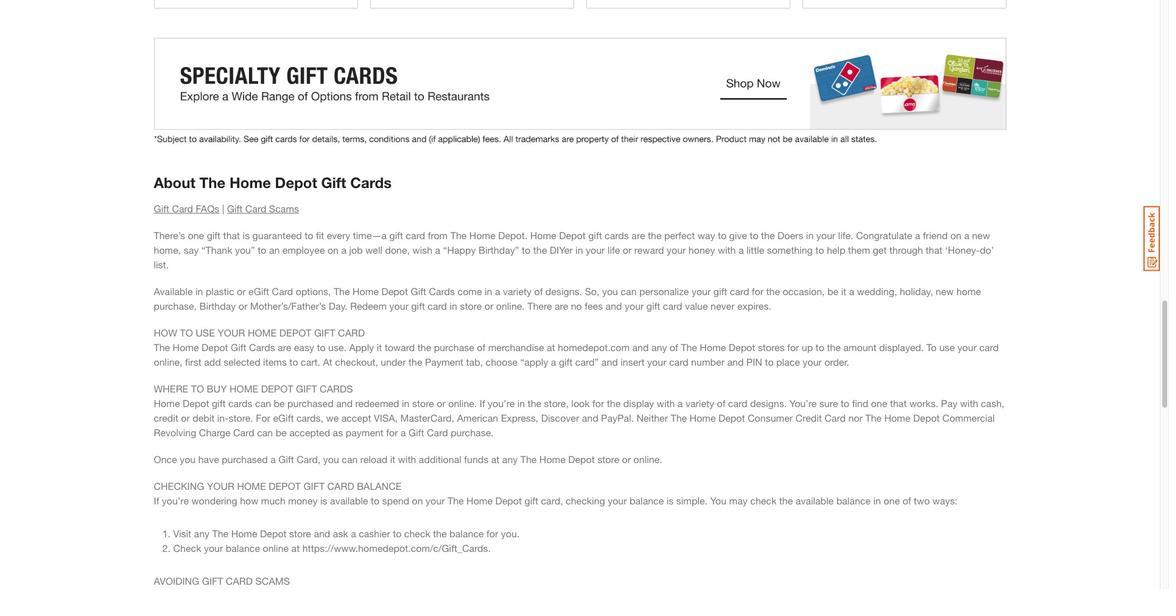 Task type: locate. For each thing, give the bounding box(es) containing it.
one left two
[[884, 495, 900, 507]]

2 vertical spatial be
[[276, 427, 287, 439]]

the inside there's one gift that is guaranteed to fit every time—a gift card from the home depot. home depot gift cards are the perfect way to give to the doers in your life. congratulate a friend on a new home, say "thank you" to an employee on a job well done, wish a "happy birthday" to the diyer in your life or reward your honey with a little something to help them get through that 'honey-do' list.
[[451, 230, 467, 241]]

your right insert
[[648, 356, 667, 368]]

2 horizontal spatial it
[[842, 286, 847, 297]]

0 horizontal spatial if
[[154, 495, 159, 507]]

1 vertical spatial online.
[[449, 398, 477, 409]]

2 horizontal spatial cards
[[429, 286, 455, 297]]

0 horizontal spatial designs.
[[546, 286, 582, 297]]

new inside there's one gift that is guaranteed to fit every time—a gift card from the home depot. home depot gift cards are the perfect way to give to the doers in your life. congratulate a friend on a new home, say "thank you" to an employee on a job well done, wish a "happy birthday" to the diyer in your life or reward your honey with a little something to help them get through that 'honey-do' list.
[[973, 230, 991, 241]]

for right look
[[593, 398, 604, 409]]

a left job
[[341, 244, 347, 256]]

on inside checking your home depot gift card balance if you're wondering how much money is available to spend on your the home depot gift card, checking your balance is simple. you may check the available balance in one of two ways:
[[412, 495, 423, 507]]

1 vertical spatial depot
[[261, 383, 293, 395]]

"happy
[[443, 244, 476, 256]]

toward
[[385, 342, 415, 353]]

gift left card"
[[559, 356, 573, 368]]

it inside how to use your home depot gift card the home depot gift cards are easy to use. apply it toward the purchase of merchandise at homedepot.com and any of the home depot stores for up to the amount displayed. to use your card online, first add selected items to cart. at checkout, under the payment tab, choose "apply a gift card" and insert your card number and pin to place your order.
[[377, 342, 382, 353]]

card
[[338, 327, 365, 339], [327, 481, 354, 492], [226, 576, 253, 587]]

card"
[[576, 356, 599, 368]]

1 vertical spatial card
[[327, 481, 354, 492]]

you're down the checking
[[162, 495, 189, 507]]

faqs
[[196, 203, 220, 215]]

any inside "visit any the home depot store and ask a cashier to check the balance for you. check your balance online at https://www.homedepot.com/c/gift_cards."
[[194, 528, 210, 540]]

buy
[[207, 383, 227, 395]]

reward
[[635, 244, 664, 256]]

for
[[256, 413, 270, 424]]

depot up pin
[[729, 342, 756, 353]]

pin
[[747, 356, 763, 368]]

sure
[[820, 398, 838, 409]]

0 horizontal spatial any
[[194, 528, 210, 540]]

are inside there's one gift that is guaranteed to fit every time—a gift card from the home depot. home depot gift cards are the perfect way to give to the doers in your life. congratulate a friend on a new home, say "thank you" to an employee on a job well done, wish a "happy birthday" to the diyer in your life or reward your honey with a little something to help them get through that 'honey-do' list.
[[632, 230, 645, 241]]

card up wish
[[406, 230, 425, 241]]

1 horizontal spatial variety
[[686, 398, 715, 409]]

gift left card,
[[525, 495, 539, 507]]

card up "mother's/father's"
[[272, 286, 293, 297]]

2 vertical spatial are
[[278, 342, 291, 353]]

available
[[154, 286, 193, 297]]

depot inside checking your home depot gift card balance if you're wondering how much money is available to spend on your the home depot gift card, checking your balance is simple. you may check the available balance in one of two ways:
[[269, 481, 301, 492]]

your up wondering
[[207, 481, 235, 492]]

2 vertical spatial it
[[390, 454, 396, 466]]

0 vertical spatial purchased
[[288, 398, 334, 409]]

to left find
[[841, 398, 850, 409]]

card
[[406, 230, 425, 241], [730, 286, 750, 297], [428, 300, 447, 312], [663, 300, 683, 312], [980, 342, 999, 353], [669, 356, 689, 368], [729, 398, 748, 409]]

you're inside the where to buy home depot gift cards home depot gift cards can be purchased and redeemed in store or online. if you're in the store, look for the display with a variety of card designs. you're sure to find one that works. pay with cash, credit or debit in-store. for egift cards, we accept visa, mastercard, american express, discover and paypal. neither the home depot consumer credit card nor the home depot commercial revolving charge card can be accepted as payment for a gift card purchase.
[[488, 398, 515, 409]]

a left card,
[[271, 454, 276, 466]]

0 vertical spatial you're
[[488, 398, 515, 409]]

0 vertical spatial check
[[751, 495, 777, 507]]

0 vertical spatial home
[[248, 327, 277, 339]]

1 vertical spatial variety
[[686, 398, 715, 409]]

1 horizontal spatial are
[[555, 300, 569, 312]]

1 vertical spatial are
[[555, 300, 569, 312]]

0 vertical spatial to
[[180, 327, 193, 339]]

0 horizontal spatial is
[[243, 230, 250, 241]]

there
[[528, 300, 552, 312]]

accept
[[342, 413, 371, 424]]

0 vertical spatial any
[[652, 342, 667, 353]]

1 horizontal spatial that
[[890, 398, 907, 409]]

home inside "visit any the home depot store and ask a cashier to check the balance for you. check your balance online at https://www.homedepot.com/c/gift_cards."
[[231, 528, 257, 540]]

and
[[606, 300, 622, 312], [633, 342, 649, 353], [602, 356, 618, 368], [728, 356, 744, 368], [336, 398, 353, 409], [582, 413, 599, 424], [314, 528, 330, 540]]

1 horizontal spatial is
[[320, 495, 328, 507]]

online. left there on the left
[[496, 300, 525, 312]]

1 vertical spatial home
[[230, 383, 259, 395]]

2 horizontal spatial online.
[[634, 454, 663, 466]]

0 vertical spatial be
[[828, 286, 839, 297]]

are left no
[[555, 300, 569, 312]]

store down come
[[460, 300, 482, 312]]

0 vertical spatial if
[[480, 398, 485, 409]]

credit
[[796, 413, 822, 424]]

online. inside available in plastic or egift card options, the home depot gift cards come in a variety of designs. so, you can personalize your gift card for the occasion, be it a wedding, holiday, new home purchase, birthday or mother's/father's day. redeem your gift card in store or online. there are no fees and your gift card value never expires.
[[496, 300, 525, 312]]

gift up done,
[[390, 230, 403, 241]]

0 vertical spatial variety
[[503, 286, 532, 297]]

0 horizontal spatial it
[[377, 342, 382, 353]]

at right funds
[[491, 454, 500, 466]]

for
[[752, 286, 764, 297], [788, 342, 799, 353], [593, 398, 604, 409], [386, 427, 398, 439], [487, 528, 498, 540]]

at right online
[[292, 543, 300, 554]]

cards
[[320, 383, 353, 395]]

one right find
[[872, 398, 888, 409]]

0 horizontal spatial you're
[[162, 495, 189, 507]]

to inside how to use your home depot gift card the home depot gift cards are easy to use. apply it toward the purchase of merchandise at homedepot.com and any of the home depot stores for up to the amount displayed. to use your card online, first add selected items to cart. at checkout, under the payment tab, choose "apply a gift card" and insert your card number and pin to place your order.
[[180, 327, 193, 339]]

your down personalize
[[625, 300, 644, 312]]

0 horizontal spatial at
[[292, 543, 300, 554]]

with up commercial
[[961, 398, 979, 409]]

if
[[480, 398, 485, 409], [154, 495, 159, 507]]

0 vertical spatial new
[[973, 230, 991, 241]]

home inside the where to buy home depot gift cards home depot gift cards can be purchased and redeemed in store or online. if you're in the store, look for the display with a variety of card designs. you're sure to find one that works. pay with cash, credit or debit in-store. for egift cards, we accept visa, mastercard, american express, discover and paypal. neither the home depot consumer credit card nor the home depot commercial revolving charge card can be accepted as payment for a gift card purchase.
[[230, 383, 259, 395]]

1 horizontal spatial it
[[390, 454, 396, 466]]

one inside there's one gift that is guaranteed to fit every time—a gift card from the home depot. home depot gift cards are the perfect way to give to the doers in your life. congratulate a friend on a new home, say "thank you" to an employee on a job well done, wish a "happy birthday" to the diyer in your life or reward your honey with a little something to help them get through that 'honey-do' list.
[[188, 230, 204, 241]]

1 horizontal spatial you're
[[488, 398, 515, 409]]

to right up
[[816, 342, 825, 353]]

the inside checking your home depot gift card balance if you're wondering how much money is available to spend on your the home depot gift card, checking your balance is simple. you may check the available balance in one of two ways:
[[780, 495, 793, 507]]

it right apply
[[377, 342, 382, 353]]

1 horizontal spatial available
[[796, 495, 834, 507]]

the up day.
[[334, 286, 350, 297]]

occasion,
[[783, 286, 825, 297]]

0 horizontal spatial online.
[[449, 398, 477, 409]]

to down the depot.
[[522, 244, 531, 256]]

the up https://www.homedepot.com/c/gift_cards.
[[433, 528, 447, 540]]

to left help
[[816, 244, 825, 256]]

store down money
[[289, 528, 311, 540]]

1 vertical spatial your
[[207, 481, 235, 492]]

card down personalize
[[663, 300, 683, 312]]

your
[[817, 230, 836, 241], [586, 244, 605, 256], [667, 244, 686, 256], [692, 286, 711, 297], [390, 300, 409, 312], [625, 300, 644, 312], [958, 342, 977, 353], [648, 356, 667, 368], [803, 356, 822, 368], [426, 495, 445, 507], [608, 495, 627, 507], [204, 543, 223, 554]]

two
[[914, 495, 930, 507]]

much
[[261, 495, 286, 507]]

1 vertical spatial any
[[502, 454, 518, 466]]

gift down the buy
[[212, 398, 226, 409]]

card inside how to use your home depot gift card the home depot gift cards are easy to use. apply it toward the purchase of merchandise at homedepot.com and any of the home depot stores for up to the amount displayed. to use your card online, first add selected items to cart. at checkout, under the payment tab, choose "apply a gift card" and insert your card number and pin to place your order.
[[338, 327, 365, 339]]

to for how
[[180, 327, 193, 339]]

plastic
[[206, 286, 234, 297]]

0 horizontal spatial cards
[[228, 398, 253, 409]]

depot inside there's one gift that is guaranteed to fit every time—a gift card from the home depot. home depot gift cards are the perfect way to give to the doers in your life. congratulate a friend on a new home, say "thank you" to an employee on a job well done, wish a "happy birthday" to the diyer in your life or reward your honey with a little something to help them get through that 'honey-do' list.
[[559, 230, 586, 241]]

'honey-
[[946, 244, 980, 256]]

0 horizontal spatial purchased
[[222, 454, 268, 466]]

payment
[[346, 427, 384, 439]]

0 horizontal spatial check
[[404, 528, 431, 540]]

once
[[154, 454, 177, 466]]

2 vertical spatial cards
[[249, 342, 275, 353]]

checking
[[154, 481, 204, 492]]

1 vertical spatial check
[[404, 528, 431, 540]]

it right reload on the bottom of the page
[[390, 454, 396, 466]]

that inside the where to buy home depot gift cards home depot gift cards can be purchased and redeemed in store or online. if you're in the store, look for the display with a variety of card designs. you're sure to find one that works. pay with cash, credit or debit in-store. for egift cards, we accept visa, mastercard, american express, discover and paypal. neither the home depot consumer credit card nor the home depot commercial revolving charge card can be accepted as payment for a gift card purchase.
[[890, 398, 907, 409]]

1 vertical spatial be
[[274, 398, 285, 409]]

0 vertical spatial it
[[842, 286, 847, 297]]

where to buy home depot gift cards home depot gift cards can be purchased and redeemed in store or online. if you're in the store, look for the display with a variety of card designs. you're sure to find one that works. pay with cash, credit or debit in-store. for egift cards, we accept visa, mastercard, american express, discover and paypal. neither the home depot consumer credit card nor the home depot commercial revolving charge card can be accepted as payment for a gift card purchase.
[[154, 383, 1008, 439]]

and right fees
[[606, 300, 622, 312]]

feedback link image
[[1144, 206, 1161, 272]]

for left you.
[[487, 528, 498, 540]]

0 vertical spatial egift
[[249, 286, 269, 297]]

0 horizontal spatial are
[[278, 342, 291, 353]]

1 vertical spatial that
[[926, 244, 943, 256]]

american
[[457, 413, 498, 424]]

1 horizontal spatial cards
[[605, 230, 629, 241]]

1 vertical spatial if
[[154, 495, 159, 507]]

online
[[263, 543, 289, 554]]

from
[[428, 230, 448, 241]]

designs.
[[546, 286, 582, 297], [751, 398, 787, 409]]

card,
[[297, 454, 321, 466]]

home
[[957, 286, 982, 297]]

the
[[648, 230, 662, 241], [762, 230, 775, 241], [534, 244, 547, 256], [767, 286, 780, 297], [418, 342, 432, 353], [827, 342, 841, 353], [409, 356, 422, 368], [528, 398, 542, 409], [607, 398, 621, 409], [780, 495, 793, 507], [433, 528, 447, 540]]

https://www.homedepot.com/c/gift_cards.
[[303, 543, 491, 554]]

2 horizontal spatial is
[[667, 495, 674, 507]]

a inside how to use your home depot gift card the home depot gift cards are easy to use. apply it toward the purchase of merchandise at homedepot.com and any of the home depot stores for up to the amount displayed. to use your card online, first add selected items to cart. at checkout, under the payment tab, choose "apply a gift card" and insert your card number and pin to place your order.
[[551, 356, 556, 368]]

card inside avoiding gift card scams
[[226, 576, 253, 587]]

at inside "visit any the home depot store and ask a cashier to check the balance for you. check your balance online at https://www.homedepot.com/c/gift_cards."
[[292, 543, 300, 554]]

a up 'honey-
[[965, 230, 970, 241]]

you're up express, at the bottom
[[488, 398, 515, 409]]

the up expires.
[[767, 286, 780, 297]]

a left 'little'
[[739, 244, 744, 256]]

1 horizontal spatial on
[[412, 495, 423, 507]]

online,
[[154, 356, 183, 368]]

how
[[240, 495, 259, 507]]

1 horizontal spatial online.
[[496, 300, 525, 312]]

fit
[[316, 230, 324, 241]]

there's one gift that is guaranteed to fit every time—a gift card from the home depot. home depot gift cards are the perfect way to give to the doers in your life. congratulate a friend on a new home, say "thank you" to an employee on a job well done, wish a "happy birthday" to the diyer in your life or reward your honey with a little something to help them get through that 'honey-do' list.
[[154, 230, 997, 271]]

of down personalize
[[670, 342, 679, 353]]

revolving
[[154, 427, 196, 439]]

to up 'little'
[[750, 230, 759, 241]]

home inside available in plastic or egift card options, the home depot gift cards come in a variety of designs. so, you can personalize your gift card for the occasion, be it a wedding, holiday, new home purchase, birthday or mother's/father's day. redeem your gift card in store or online. there are no fees and your gift card value never expires.
[[353, 286, 379, 297]]

visit
[[173, 528, 191, 540]]

the inside available in plastic or egift card options, the home depot gift cards come in a variety of designs. so, you can personalize your gift card for the occasion, be it a wedding, holiday, new home purchase, birthday or mother's/father's day. redeem your gift card in store or online. there are no fees and your gift card value never expires.
[[334, 286, 350, 297]]

variety up there on the left
[[503, 286, 532, 297]]

scams
[[269, 203, 299, 215]]

1 vertical spatial one
[[872, 398, 888, 409]]

or
[[623, 244, 632, 256], [237, 286, 246, 297], [239, 300, 248, 312], [485, 300, 494, 312], [437, 398, 446, 409], [181, 413, 190, 424], [622, 454, 631, 466]]

gift inside how to use your home depot gift card the home depot gift cards are easy to use. apply it toward the purchase of merchandise at homedepot.com and any of the home depot stores for up to the amount displayed. to use your card online, first add selected items to cart. at checkout, under the payment tab, choose "apply a gift card" and insert your card number and pin to place your order.
[[314, 327, 335, 339]]

2 horizontal spatial that
[[926, 244, 943, 256]]

gift
[[321, 174, 346, 191], [154, 203, 169, 215], [227, 203, 243, 215], [411, 286, 426, 297], [231, 342, 246, 353], [409, 427, 424, 439], [279, 454, 294, 466]]

to left the buy
[[191, 383, 204, 395]]

0 horizontal spatial cards
[[249, 342, 275, 353]]

purchase
[[434, 342, 474, 353]]

come
[[458, 286, 482, 297]]

options,
[[296, 286, 331, 297]]

cards left come
[[429, 286, 455, 297]]

can inside available in plastic or egift card options, the home depot gift cards come in a variety of designs. so, you can personalize your gift card for the occasion, be it a wedding, holiday, new home purchase, birthday or mother's/father's day. redeem your gift card in store or online. there are no fees and your gift card value never expires.
[[621, 286, 637, 297]]

0 horizontal spatial on
[[328, 244, 339, 256]]

check inside checking your home depot gift card balance if you're wondering how much money is available to spend on your the home depot gift card, checking your balance is simple. you may check the available balance in one of two ways:
[[751, 495, 777, 507]]

1 vertical spatial egift
[[273, 413, 294, 424]]

to inside the where to buy home depot gift cards home depot gift cards can be purchased and redeemed in store or online. if you're in the store, look for the display with a variety of card designs. you're sure to find one that works. pay with cash, credit or debit in-store. for egift cards, we accept visa, mastercard, american express, discover and paypal. neither the home depot consumer credit card nor the home depot commercial revolving charge card can be accepted as payment for a gift card purchase.
[[191, 383, 204, 395]]

designs. inside available in plastic or egift card options, the home depot gift cards come in a variety of designs. so, you can personalize your gift card for the occasion, be it a wedding, holiday, new home purchase, birthday or mother's/father's day. redeem your gift card in store or online. there are no fees and your gift card value never expires.
[[546, 286, 582, 297]]

2 vertical spatial one
[[884, 495, 900, 507]]

cards
[[605, 230, 629, 241], [228, 398, 253, 409]]

credit
[[154, 413, 178, 424]]

1 horizontal spatial designs.
[[751, 398, 787, 409]]

depot down works. at the bottom right
[[914, 413, 940, 424]]

ask
[[333, 528, 348, 540]]

your right use
[[218, 327, 245, 339]]

visa,
[[374, 413, 398, 424]]

1 horizontal spatial egift
[[273, 413, 294, 424]]

0 horizontal spatial new
[[936, 286, 954, 297]]

online. down neither
[[634, 454, 663, 466]]

1 vertical spatial new
[[936, 286, 954, 297]]

one inside checking your home depot gift card balance if you're wondering how much money is available to spend on your the home depot gift card, checking your balance is simple. you may check the available balance in one of two ways:
[[884, 495, 900, 507]]

1 vertical spatial you're
[[162, 495, 189, 507]]

1 vertical spatial cards
[[429, 286, 455, 297]]

place
[[777, 356, 800, 368]]

in right diyer
[[576, 244, 583, 256]]

egift
[[249, 286, 269, 297], [273, 413, 294, 424]]

life
[[608, 244, 620, 256]]

0 vertical spatial that
[[223, 230, 240, 241]]

of inside checking your home depot gift card balance if you're wondering how much money is available to spend on your the home depot gift card, checking your balance is simple. you may check the available balance in one of two ways:
[[903, 495, 912, 507]]

your inside how to use your home depot gift card the home depot gift cards are easy to use. apply it toward the purchase of merchandise at homedepot.com and any of the home depot stores for up to the amount displayed. to use your card online, first add selected items to cart. at checkout, under the payment tab, choose "apply a gift card" and insert your card number and pin to place your order.
[[218, 327, 245, 339]]

2 horizontal spatial you
[[602, 286, 618, 297]]

gift down the 'mastercard,' at the bottom of page
[[409, 427, 424, 439]]

personalize
[[640, 286, 689, 297]]

1 vertical spatial to
[[191, 383, 204, 395]]

use
[[196, 327, 215, 339]]

1 vertical spatial designs.
[[751, 398, 787, 409]]

home down funds
[[467, 495, 493, 507]]

be inside available in plastic or egift card options, the home depot gift cards come in a variety of designs. so, you can personalize your gift card for the occasion, be it a wedding, holiday, new home purchase, birthday or mother's/father's day. redeem your gift card in store or online. there are no fees and your gift card value never expires.
[[828, 286, 839, 297]]

to up at at the bottom left of page
[[317, 342, 326, 353]]

gift card scams link
[[227, 203, 299, 215]]

of left two
[[903, 495, 912, 507]]

purchased right have
[[222, 454, 268, 466]]

if up american
[[480, 398, 485, 409]]

are inside how to use your home depot gift card the home depot gift cards are easy to use. apply it toward the purchase of merchandise at homedepot.com and any of the home depot stores for up to the amount displayed. to use your card online, first add selected items to cart. at checkout, under the payment tab, choose "apply a gift card" and insert your card number and pin to place your order.
[[278, 342, 291, 353]]

0 vertical spatial depot
[[279, 327, 312, 339]]

home inside checking your home depot gift card balance if you're wondering how much money is available to spend on your the home depot gift card, checking your balance is simple. you may check the available balance in one of two ways:
[[237, 481, 266, 492]]

2 vertical spatial that
[[890, 398, 907, 409]]

2 available from the left
[[796, 495, 834, 507]]

the inside available in plastic or egift card options, the home depot gift cards come in a variety of designs. so, you can personalize your gift card for the occasion, be it a wedding, holiday, new home purchase, birthday or mother's/father's day. redeem your gift card in store or online. there are no fees and your gift card value never expires.
[[767, 286, 780, 297]]

can
[[621, 286, 637, 297], [255, 398, 271, 409], [257, 427, 273, 439], [342, 454, 358, 466]]

depot up 'much'
[[269, 481, 301, 492]]

1 horizontal spatial any
[[502, 454, 518, 466]]

2 horizontal spatial any
[[652, 342, 667, 353]]

any right funds
[[502, 454, 518, 466]]

0 vertical spatial one
[[188, 230, 204, 241]]

0 vertical spatial cards
[[350, 174, 392, 191]]

value
[[685, 300, 708, 312]]

gift down cart.
[[296, 383, 317, 395]]

1 horizontal spatial check
[[751, 495, 777, 507]]

for inside how to use your home depot gift card the home depot gift cards are easy to use. apply it toward the purchase of merchandise at homedepot.com and any of the home depot stores for up to the amount displayed. to use your card online, first add selected items to cart. at checkout, under the payment tab, choose "apply a gift card" and insert your card number and pin to place your order.
[[788, 342, 799, 353]]

time—a
[[353, 230, 387, 241]]

charge
[[199, 427, 231, 439]]

gift inside how to use your home depot gift card the home depot gift cards are easy to use. apply it toward the purchase of merchandise at homedepot.com and any of the home depot stores for up to the amount displayed. to use your card online, first add selected items to cart. at checkout, under the payment tab, choose "apply a gift card" and insert your card number and pin to place your order.
[[559, 356, 573, 368]]

0 vertical spatial are
[[632, 230, 645, 241]]

at up the "apply
[[547, 342, 555, 353]]

gift up 'selected'
[[231, 342, 246, 353]]

0 horizontal spatial available
[[330, 495, 368, 507]]

1 horizontal spatial at
[[491, 454, 500, 466]]

2 vertical spatial home
[[237, 481, 266, 492]]

designs. up no
[[546, 286, 582, 297]]

1 horizontal spatial if
[[480, 398, 485, 409]]

give
[[730, 230, 747, 241]]

1 vertical spatial on
[[328, 244, 339, 256]]

0 vertical spatial cards
[[605, 230, 629, 241]]

gift inside the where to buy home depot gift cards home depot gift cards can be purchased and redeemed in store or online. if you're in the store, look for the display with a variety of card designs. you're sure to find one that works. pay with cash, credit or debit in-store. for egift cards, we accept visa, mastercard, american express, discover and paypal. neither the home depot consumer credit card nor the home depot commercial revolving charge card can be accepted as payment for a gift card purchase.
[[296, 383, 317, 395]]

are
[[632, 230, 645, 241], [555, 300, 569, 312], [278, 342, 291, 353]]

every
[[327, 230, 350, 241]]

1 horizontal spatial purchased
[[288, 398, 334, 409]]

or right birthday
[[239, 300, 248, 312]]

employee
[[283, 244, 325, 256]]

redeemed
[[356, 398, 399, 409]]

new
[[973, 230, 991, 241], [936, 286, 954, 297]]

never
[[711, 300, 735, 312]]

and down homedepot.com at bottom
[[602, 356, 618, 368]]

so,
[[585, 286, 600, 297]]

birthday"
[[479, 244, 519, 256]]

card down pin
[[729, 398, 748, 409]]

home
[[248, 327, 277, 339], [230, 383, 259, 395], [237, 481, 266, 492]]

any
[[652, 342, 667, 353], [502, 454, 518, 466], [194, 528, 210, 540]]

designs. inside the where to buy home depot gift cards home depot gift cards can be purchased and redeemed in store or online. if you're in the store, look for the display with a variety of card designs. you're sure to find one that works. pay with cash, credit or debit in-store. for egift cards, we accept visa, mastercard, american express, discover and paypal. neither the home depot consumer credit card nor the home depot commercial revolving charge card can be accepted as payment for a gift card purchase.
[[751, 398, 787, 409]]

2 vertical spatial card
[[226, 576, 253, 587]]

if down the checking
[[154, 495, 159, 507]]

that left works. at the bottom right
[[890, 398, 907, 409]]

card left scams
[[245, 203, 266, 215]]

0 vertical spatial designs.
[[546, 286, 582, 297]]

and down cards
[[336, 398, 353, 409]]

pay
[[942, 398, 958, 409]]

card inside the where to buy home depot gift cards home depot gift cards can be purchased and redeemed in store or online. if you're in the store, look for the display with a variety of card designs. you're sure to find one that works. pay with cash, credit or debit in-store. for egift cards, we accept visa, mastercard, american express, discover and paypal. neither the home depot consumer credit card nor the home depot commercial revolving charge card can be accepted as payment for a gift card purchase.
[[729, 398, 748, 409]]

discover
[[541, 413, 580, 424]]

2 vertical spatial depot
[[269, 481, 301, 492]]

up
[[802, 342, 813, 353]]

and left ask
[[314, 528, 330, 540]]

new up do'
[[973, 230, 991, 241]]

at inside how to use your home depot gift card the home depot gift cards are easy to use. apply it toward the purchase of merchandise at homedepot.com and any of the home depot stores for up to the amount displayed. to use your card online, first add selected items to cart. at checkout, under the payment tab, choose "apply a gift card" and insert your card number and pin to place your order.
[[547, 342, 555, 353]]

egift right 'for'
[[273, 413, 294, 424]]

0 horizontal spatial variety
[[503, 286, 532, 297]]

for left up
[[788, 342, 799, 353]]

1 vertical spatial cards
[[228, 398, 253, 409]]

card inside available in plastic or egift card options, the home depot gift cards come in a variety of designs. so, you can personalize your gift card for the occasion, be it a wedding, holiday, new home purchase, birthday or mother's/father's day. redeem your gift card in store or online. there are no fees and your gift card value never expires.
[[272, 286, 293, 297]]

variety down the number on the bottom right
[[686, 398, 715, 409]]

the right neither
[[671, 413, 687, 424]]

0 vertical spatial card
[[338, 327, 365, 339]]

the inside "visit any the home depot store and ask a cashier to check the balance for you. check your balance online at https://www.homedepot.com/c/gift_cards."
[[433, 528, 447, 540]]

0 vertical spatial online.
[[496, 300, 525, 312]]

the up the number on the bottom right
[[681, 342, 697, 353]]

to up https://www.homedepot.com/c/gift_cards.
[[393, 528, 402, 540]]

express,
[[501, 413, 539, 424]]

the right nor
[[866, 413, 882, 424]]

0 vertical spatial your
[[218, 327, 245, 339]]

1 vertical spatial at
[[491, 454, 500, 466]]

have
[[198, 454, 219, 466]]

be left accepted
[[276, 427, 287, 439]]

simple.
[[677, 495, 708, 507]]

0 vertical spatial at
[[547, 342, 555, 353]]

a right ask
[[351, 528, 356, 540]]



Task type: vqa. For each thing, say whether or not it's contained in the screenshot.
"can"
yes



Task type: describe. For each thing, give the bounding box(es) containing it.
order.
[[825, 356, 850, 368]]

2 vertical spatial online.
[[634, 454, 663, 466]]

and up insert
[[633, 342, 649, 353]]

and inside "visit any the home depot store and ask a cashier to check the balance for you. check your balance online at https://www.homedepot.com/c/gift_cards."
[[314, 528, 330, 540]]

are inside available in plastic or egift card options, the home depot gift cards come in a variety of designs. so, you can personalize your gift card for the occasion, be it a wedding, holiday, new home purchase, birthday or mother's/father's day. redeem your gift card in store or online. there are no fees and your gift card value never expires.
[[555, 300, 569, 312]]

to down stores
[[765, 356, 774, 368]]

gift up toward
[[411, 300, 425, 312]]

gift up so,
[[589, 230, 602, 241]]

gift card faqs | gift card scams
[[154, 203, 299, 215]]

where
[[154, 383, 188, 395]]

store inside the where to buy home depot gift cards home depot gift cards can be purchased and redeemed in store or online. if you're in the store, look for the display with a variety of card designs. you're sure to find one that works. pay with cash, credit or debit in-store. for egift cards, we accept visa, mastercard, american express, discover and paypal. neither the home depot consumer credit card nor the home depot commercial revolving charge card can be accepted as payment for a gift card purchase.
[[412, 398, 434, 409]]

to left an
[[258, 244, 267, 256]]

home up gift card scams link
[[230, 174, 271, 191]]

card inside checking your home depot gift card balance if you're wondering how much money is available to spend on your the home depot gift card, checking your balance is simple. you may check the available balance in one of two ways:
[[327, 481, 354, 492]]

0 horizontal spatial you
[[180, 454, 196, 466]]

card down sure
[[825, 413, 846, 424]]

or up merchandise at the left of page
[[485, 300, 494, 312]]

the up payment
[[418, 342, 432, 353]]

home up first
[[173, 342, 199, 353]]

home up checking your home depot gift card balance if you're wondering how much money is available to spend on your the home depot gift card, checking your balance is simple. you may check the available balance in one of two ways:
[[540, 454, 566, 466]]

the up paypal.
[[607, 398, 621, 409]]

merchandise
[[488, 342, 544, 353]]

the up order.
[[827, 342, 841, 353]]

in up express, at the bottom
[[518, 398, 525, 409]]

egift inside available in plastic or egift card options, the home depot gift cards come in a variety of designs. so, you can personalize your gift card for the occasion, be it a wedding, holiday, new home purchase, birthday or mother's/father's day. redeem your gift card in store or online. there are no fees and your gift card value never expires.
[[249, 286, 269, 297]]

birthday
[[200, 300, 236, 312]]

cards inside available in plastic or egift card options, the home depot gift cards come in a variety of designs. so, you can personalize your gift card for the occasion, be it a wedding, holiday, new home purchase, birthday or mother's/father's day. redeem your gift card in store or online. there are no fees and your gift card value never expires.
[[429, 286, 455, 297]]

for inside "visit any the home depot store and ask a cashier to check the balance for you. check your balance online at https://www.homedepot.com/c/gift_cards."
[[487, 528, 498, 540]]

you.
[[501, 528, 520, 540]]

home inside checking your home depot gift card balance if you're wondering how much money is available to spend on your the home depot gift card, checking your balance is simple. you may check the available balance in one of two ways:
[[467, 495, 493, 507]]

2 horizontal spatial on
[[951, 230, 962, 241]]

the up "faqs"
[[200, 174, 226, 191]]

well
[[366, 244, 383, 256]]

depot.
[[498, 230, 528, 241]]

scams
[[256, 576, 290, 587]]

to inside "visit any the home depot store and ask a cashier to check the balance for you. check your balance online at https://www.homedepot.com/c/gift_cards."
[[393, 528, 402, 540]]

for inside available in plastic or egift card options, the home depot gift cards come in a variety of designs. so, you can personalize your gift card for the occasion, be it a wedding, holiday, new home purchase, birthday or mother's/father's day. redeem your gift card in store or online. there are no fees and your gift card value never expires.
[[752, 286, 764, 297]]

a up once you have purchased a gift card, you can reload it with additional funds at any the home depot store or online.
[[401, 427, 406, 439]]

the up reward
[[648, 230, 662, 241]]

list.
[[154, 259, 169, 271]]

and left pin
[[728, 356, 744, 368]]

depot inside the where to buy home depot gift cards home depot gift cards can be purchased and redeemed in store or online. if you're in the store, look for the display with a variety of card designs. you're sure to find one that works. pay with cash, credit or debit in-store. for egift cards, we accept visa, mastercard, american express, discover and paypal. neither the home depot consumer credit card nor the home depot commercial revolving charge card can be accepted as payment for a gift card purchase.
[[261, 383, 293, 395]]

display
[[624, 398, 655, 409]]

variety inside available in plastic or egift card options, the home depot gift cards come in a variety of designs. so, you can personalize your gift card for the occasion, be it a wedding, holiday, new home purchase, birthday or mother's/father's day. redeem your gift card in store or online. there are no fees and your gift card value never expires.
[[503, 286, 532, 297]]

depot up add
[[202, 342, 228, 353]]

friend
[[923, 230, 948, 241]]

depot left consumer
[[719, 413, 745, 424]]

funds
[[464, 454, 489, 466]]

gift up there's
[[154, 203, 169, 215]]

store inside available in plastic or egift card options, the home depot gift cards come in a variety of designs. so, you can personalize your gift card for the occasion, be it a wedding, holiday, new home purchase, birthday or mother's/father's day. redeem your gift card in store or online. there are no fees and your gift card value never expires.
[[460, 300, 482, 312]]

1 horizontal spatial cards
[[350, 174, 392, 191]]

any inside how to use your home depot gift card the home depot gift cards are easy to use. apply it toward the purchase of merchandise at homedepot.com and any of the home depot stores for up to the amount displayed. to use your card online, first add selected items to cart. at checkout, under the payment tab, choose "apply a gift card" and insert your card number and pin to place your order.
[[652, 342, 667, 353]]

the up express, at the bottom
[[528, 398, 542, 409]]

of up tab,
[[477, 342, 486, 353]]

gift inside how to use your home depot gift card the home depot gift cards are easy to use. apply it toward the purchase of merchandise at homedepot.com and any of the home depot stores for up to the amount displayed. to use your card online, first add selected items to cart. at checkout, under the payment tab, choose "apply a gift card" and insert your card number and pin to place your order.
[[231, 342, 246, 353]]

if inside the where to buy home depot gift cards home depot gift cards can be purchased and redeemed in store or online. if you're in the store, look for the display with a variety of card designs. you're sure to find one that works. pay with cash, credit or debit in-store. for egift cards, we accept visa, mastercard, american express, discover and paypal. neither the home depot consumer credit card nor the home depot commercial revolving charge card can be accepted as payment for a gift card purchase.
[[480, 398, 485, 409]]

mastercard,
[[401, 413, 455, 424]]

your up help
[[817, 230, 836, 241]]

accepted
[[289, 427, 330, 439]]

card left "faqs"
[[172, 203, 193, 215]]

ways:
[[933, 495, 958, 507]]

in right doers
[[806, 230, 814, 241]]

one inside the where to buy home depot gift cards home depot gift cards can be purchased and redeemed in store or online. if you're in the store, look for the display with a variety of card designs. you're sure to find one that works. pay with cash, credit or debit in-store. for egift cards, we accept visa, mastercard, american express, discover and paypal. neither the home depot consumer credit card nor the home depot commercial revolving charge card can be accepted as payment for a gift card purchase.
[[872, 398, 888, 409]]

depot inside how to use your home depot gift card the home depot gift cards are easy to use. apply it toward the purchase of merchandise at homedepot.com and any of the home depot stores for up to the amount displayed. to use your card online, first add selected items to cart. at checkout, under the payment tab, choose "apply a gift card" and insert your card number and pin to place your order.
[[279, 327, 312, 339]]

a left wedding,
[[850, 286, 855, 297]]

store inside "visit any the home depot store and ask a cashier to check the balance for you. check your balance online at https://www.homedepot.com/c/gift_cards."
[[289, 528, 311, 540]]

of inside available in plastic or egift card options, the home depot gift cards come in a variety of designs. so, you can personalize your gift card for the occasion, be it a wedding, holiday, new home purchase, birthday or mother's/father's day. redeem your gift card in store or online. there are no fees and your gift card value never expires.
[[535, 286, 543, 297]]

or right plastic
[[237, 286, 246, 297]]

first
[[185, 356, 201, 368]]

in up the 'mastercard,' at the bottom of page
[[402, 398, 410, 409]]

in inside checking your home depot gift card balance if you're wondering how much money is available to spend on your the home depot gift card, checking your balance is simple. you may check the available balance in one of two ways:
[[874, 495, 881, 507]]

use.
[[328, 342, 347, 353]]

gift inside the where to buy home depot gift cards home depot gift cards can be purchased and redeemed in store or online. if you're in the store, look for the display with a variety of card designs. you're sure to find one that works. pay with cash, credit or debit in-store. for egift cards, we accept visa, mastercard, american express, discover and paypal. neither the home depot consumer credit card nor the home depot commercial revolving charge card can be accepted as payment for a gift card purchase.
[[212, 398, 226, 409]]

card inside there's one gift that is guaranteed to fit every time—a gift card from the home depot. home depot gift cards are the perfect way to give to the doers in your life. congratulate a friend on a new home, say "thank you" to an employee on a job well done, wish a "happy birthday" to the diyer in your life or reward your honey with a little something to help them get through that 'honey-do' list.
[[406, 230, 425, 241]]

home inside how to use your home depot gift card the home depot gift cards are easy to use. apply it toward the purchase of merchandise at homedepot.com and any of the home depot stores for up to the amount displayed. to use your card online, first add selected items to cart. at checkout, under the payment tab, choose "apply a gift card" and insert your card number and pin to place your order.
[[248, 327, 277, 339]]

gift right the |
[[227, 203, 243, 215]]

choose
[[486, 356, 518, 368]]

visit any the home depot store and ask a cashier to check the balance for you. check your balance online at https://www.homedepot.com/c/gift_cards.
[[173, 528, 520, 554]]

"apply
[[521, 356, 549, 368]]

to left cart.
[[290, 356, 298, 368]]

homedepot.com
[[558, 342, 630, 353]]

at
[[323, 356, 333, 368]]

redeem
[[350, 300, 387, 312]]

nor
[[849, 413, 863, 424]]

tab,
[[466, 356, 483, 368]]

gift inside avoiding gift card scams
[[202, 576, 223, 587]]

home up the number on the bottom right
[[700, 342, 726, 353]]

gift inside the where to buy home depot gift cards home depot gift cards can be purchased and redeemed in store or online. if you're in the store, look for the display with a variety of card designs. you're sure to find one that works. pay with cash, credit or debit in-store. for egift cards, we accept visa, mastercard, american express, discover and paypal. neither the home depot consumer credit card nor the home depot commercial revolving charge card can be accepted as payment for a gift card purchase.
[[409, 427, 424, 439]]

your down up
[[803, 356, 822, 368]]

fees
[[585, 300, 603, 312]]

cash,
[[981, 398, 1005, 409]]

or inside there's one gift that is guaranteed to fit every time—a gift card from the home depot. home depot gift cards are the perfect way to give to the doers in your life. congratulate a friend on a new home, say "thank you" to an employee on a job well done, wish a "happy birthday" to the diyer in your life or reward your honey with a little something to help them get through that 'honey-do' list.
[[623, 244, 632, 256]]

gift down personalize
[[647, 300, 661, 312]]

depot inside "visit any the home depot store and ask a cashier to check the balance for you. check your balance online at https://www.homedepot.com/c/gift_cards."
[[260, 528, 287, 540]]

depot up debit
[[183, 398, 209, 409]]

gift up every
[[321, 174, 346, 191]]

the left diyer
[[534, 244, 547, 256]]

home down works. at the bottom right
[[885, 413, 911, 424]]

depot up scams
[[275, 174, 317, 191]]

card right use
[[980, 342, 999, 353]]

for down visa,
[[386, 427, 398, 439]]

number
[[692, 356, 725, 368]]

we
[[326, 413, 339, 424]]

something
[[767, 244, 813, 256]]

card up purchase
[[428, 300, 447, 312]]

can down 'for'
[[257, 427, 273, 439]]

depot inside checking your home depot gift card balance if you're wondering how much money is available to spend on your the home depot gift card, checking your balance is simple. you may check the available balance in one of two ways:
[[496, 495, 522, 507]]

you're inside checking your home depot gift card balance if you're wondering how much money is available to spend on your the home depot gift card, checking your balance is simple. you may check the available balance in one of two ways:
[[162, 495, 189, 507]]

the up 'little'
[[762, 230, 775, 241]]

home right neither
[[690, 413, 716, 424]]

a down from
[[435, 244, 441, 256]]

use
[[940, 342, 955, 353]]

apply
[[349, 342, 374, 353]]

card down the 'mastercard,' at the bottom of page
[[427, 427, 448, 439]]

once you have purchased a gift card, you can reload it with additional funds at any the home depot store or online.
[[154, 454, 663, 466]]

additional
[[419, 454, 462, 466]]

your down perfect
[[667, 244, 686, 256]]

them
[[849, 244, 871, 256]]

card left the number on the bottom right
[[669, 356, 689, 368]]

to inside the where to buy home depot gift cards home depot gift cards can be purchased and redeemed in store or online. if you're in the store, look for the display with a variety of card designs. you're sure to find one that works. pay with cash, credit or debit in-store. for egift cards, we accept visa, mastercard, american express, discover and paypal. neither the home depot consumer credit card nor the home depot commercial revolving charge card can be accepted as payment for a gift card purchase.
[[841, 398, 850, 409]]

store down paypal.
[[598, 454, 620, 466]]

or up the 'mastercard,' at the bottom of page
[[437, 398, 446, 409]]

a inside "visit any the home depot store and ask a cashier to check the balance for you. check your balance online at https://www.homedepot.com/c/gift_cards."
[[351, 528, 356, 540]]

purchased inside the where to buy home depot gift cards home depot gift cards can be purchased and redeemed in store or online. if you're in the store, look for the display with a variety of card designs. you're sure to find one that works. pay with cash, credit or debit in-store. for egift cards, we accept visa, mastercard, american express, discover and paypal. neither the home depot consumer credit card nor the home depot commercial revolving charge card can be accepted as payment for a gift card purchase.
[[288, 398, 334, 409]]

home up diyer
[[530, 230, 557, 241]]

gift up the "thank
[[207, 230, 221, 241]]

checking your home depot gift card balance if you're wondering how much money is available to spend on your the home depot gift card, checking your balance is simple. you may check the available balance in one of two ways:
[[154, 481, 958, 507]]

avoiding
[[154, 576, 199, 587]]

way
[[698, 230, 715, 241]]

with left additional at the bottom of page
[[398, 454, 416, 466]]

consumer
[[748, 413, 793, 424]]

checkout,
[[335, 356, 378, 368]]

depot inside available in plastic or egift card options, the home depot gift cards come in a variety of designs. so, you can personalize your gift card for the occasion, be it a wedding, holiday, new home purchase, birthday or mother's/father's day. redeem your gift card in store or online. there are no fees and your gift card value never expires.
[[382, 286, 408, 297]]

or down paypal.
[[622, 454, 631, 466]]

diyer
[[550, 244, 573, 256]]

gift up never
[[714, 286, 728, 297]]

commercial
[[943, 413, 995, 424]]

look
[[572, 398, 590, 409]]

the down the how
[[154, 342, 170, 353]]

a right come
[[495, 286, 500, 297]]

to left fit
[[305, 230, 313, 241]]

can up 'for'
[[255, 398, 271, 409]]

the down toward
[[409, 356, 422, 368]]

cards inside the where to buy home depot gift cards home depot gift cards can be purchased and redeemed in store or online. if you're in the store, look for the display with a variety of card designs. you're sure to find one that works. pay with cash, credit or debit in-store. for egift cards, we accept visa, mastercard, american express, discover and paypal. neither the home depot consumer credit card nor the home depot commercial revolving charge card can be accepted as payment for a gift card purchase.
[[228, 398, 253, 409]]

avoiding gift card scams
[[154, 576, 1008, 590]]

1 available from the left
[[330, 495, 368, 507]]

your inside checking your home depot gift card balance if you're wondering how much money is available to spend on your the home depot gift card, checking your balance is simple. you may check the available balance in one of two ways:
[[207, 481, 235, 492]]

variety inside the where to buy home depot gift cards home depot gift cards can be purchased and redeemed in store or online. if you're in the store, look for the display with a variety of card designs. you're sure to find one that works. pay with cash, credit or debit in-store. for egift cards, we accept visa, mastercard, american express, discover and paypal. neither the home depot consumer credit card nor the home depot commercial revolving charge card can be accepted as payment for a gift card purchase.
[[686, 398, 715, 409]]

your right spend
[[426, 495, 445, 507]]

the inside "visit any the home depot store and ask a cashier to check the balance for you. check your balance online at https://www.homedepot.com/c/gift_cards."
[[212, 528, 229, 540]]

you
[[711, 495, 727, 507]]

life.
[[839, 230, 854, 241]]

day.
[[329, 300, 348, 312]]

depot up checking
[[569, 454, 595, 466]]

and inside available in plastic or egift card options, the home depot gift cards come in a variety of designs. so, you can personalize your gift card for the occasion, be it a wedding, holiday, new home purchase, birthday or mother's/father's day. redeem your gift card in store or online. there are no fees and your gift card value never expires.
[[606, 300, 622, 312]]

your inside "visit any the home depot store and ask a cashier to check the balance for you. check your balance online at https://www.homedepot.com/c/gift_cards."
[[204, 543, 223, 554]]

card down the store. at the bottom left of page
[[233, 427, 254, 439]]

easy
[[294, 342, 314, 353]]

guaranteed
[[253, 230, 302, 241]]

it inside available in plastic or egift card options, the home depot gift cards come in a variety of designs. so, you can personalize your gift card for the occasion, be it a wedding, holiday, new home purchase, birthday or mother's/father's day. redeem your gift card in store or online. there are no fees and your gift card value never expires.
[[842, 286, 847, 297]]

a right display
[[678, 398, 683, 409]]

store.
[[229, 413, 253, 424]]

card,
[[541, 495, 563, 507]]

neither
[[637, 413, 668, 424]]

mother's/father's
[[250, 300, 326, 312]]

to inside checking your home depot gift card balance if you're wondering how much money is available to spend on your the home depot gift card, checking your balance is simple. you may check the available balance in one of two ways:
[[371, 495, 380, 507]]

under
[[381, 356, 406, 368]]

card up expires.
[[730, 286, 750, 297]]

items
[[263, 356, 287, 368]]

balance
[[357, 481, 402, 492]]

expires.
[[738, 300, 772, 312]]

gift left card,
[[279, 454, 294, 466]]

the inside checking your home depot gift card balance if you're wondering how much money is available to spend on your the home depot gift card, checking your balance is simple. you may check the available balance in one of two ways:
[[448, 495, 464, 507]]

gift inside checking your home depot gift card balance if you're wondering how much money is available to spend on your the home depot gift card, checking your balance is simple. you may check the available balance in one of two ways:
[[304, 481, 325, 492]]

cards inside there's one gift that is guaranteed to fit every time—a gift card from the home depot. home depot gift cards are the perfect way to give to the doers in your life. congratulate a friend on a new home, say "thank you" to an employee on a job well done, wish a "happy birthday" to the diyer in your life or reward your honey with a little something to help them get through that 'honey-do' list.
[[605, 230, 629, 241]]

gift inside checking your home depot gift card balance if you're wondering how much money is available to spend on your the home depot gift card, checking your balance is simple. you may check the available balance in one of two ways:
[[525, 495, 539, 507]]

is inside there's one gift that is guaranteed to fit every time—a gift card from the home depot. home depot gift cards are the perfect way to give to the doers in your life. congratulate a friend on a new home, say "thank you" to an employee on a job well done, wish a "happy birthday" to the diyer in your life or reward your honey with a little something to help them get through that 'honey-do' list.
[[243, 230, 250, 241]]

online. inside the where to buy home depot gift cards home depot gift cards can be purchased and redeemed in store or online. if you're in the store, look for the display with a variety of card designs. you're sure to find one that works. pay with cash, credit or debit in-store. for egift cards, we accept visa, mastercard, american express, discover and paypal. neither the home depot consumer credit card nor the home depot commercial revolving charge card can be accepted as payment for a gift card purchase.
[[449, 398, 477, 409]]

your up value at the right of the page
[[692, 286, 711, 297]]

stores
[[758, 342, 785, 353]]

to for where
[[191, 383, 204, 395]]

the down express, at the bottom
[[521, 454, 537, 466]]

with inside there's one gift that is guaranteed to fit every time—a gift card from the home depot. home depot gift cards are the perfect way to give to the doers in your life. congratulate a friend on a new home, say "thank you" to an employee on a job well done, wish a "happy birthday" to the diyer in your life or reward your honey with a little something to help them get through that 'honey-do' list.
[[718, 244, 736, 256]]

1 vertical spatial purchased
[[222, 454, 268, 466]]

congratulate
[[856, 230, 913, 241]]

home,
[[154, 244, 181, 256]]

a left 'friend'
[[916, 230, 921, 241]]

store,
[[544, 398, 569, 409]]

of inside the where to buy home depot gift cards home depot gift cards can be purchased and redeemed in store or online. if you're in the store, look for the display with a variety of card designs. you're sure to find one that works. pay with cash, credit or debit in-store. for egift cards, we accept visa, mastercard, american express, discover and paypal. neither the home depot consumer credit card nor the home depot commercial revolving charge card can be accepted as payment for a gift card purchase.
[[717, 398, 726, 409]]

home up credit
[[154, 398, 180, 409]]

selected
[[224, 356, 261, 368]]

0 horizontal spatial that
[[223, 230, 240, 241]]

new inside available in plastic or egift card options, the home depot gift cards come in a variety of designs. so, you can personalize your gift card for the occasion, be it a wedding, holiday, new home purchase, birthday or mother's/father's day. redeem your gift card in store or online. there are no fees and your gift card value never expires.
[[936, 286, 954, 297]]

cards inside how to use your home depot gift card the home depot gift cards are easy to use. apply it toward the purchase of merchandise at homedepot.com and any of the home depot stores for up to the amount displayed. to use your card online, first add selected items to cart. at checkout, under the payment tab, choose "apply a gift card" and insert your card number and pin to place your order.
[[249, 342, 275, 353]]

paypal.
[[601, 413, 634, 424]]

with up neither
[[657, 398, 675, 409]]

"thank
[[201, 244, 232, 256]]

how
[[154, 327, 177, 339]]

can left reload on the bottom of the page
[[342, 454, 358, 466]]

1 horizontal spatial you
[[323, 454, 339, 466]]

gift inside available in plastic or egift card options, the home depot gift cards come in a variety of designs. so, you can personalize your gift card for the occasion, be it a wedding, holiday, new home purchase, birthday or mother's/father's day. redeem your gift card in store or online. there are no fees and your gift card value never expires.
[[411, 286, 426, 297]]

check inside "visit any the home depot store and ask a cashier to check the balance for you. check your balance online at https://www.homedepot.com/c/gift_cards."
[[404, 528, 431, 540]]

banner image
[[154, 38, 1007, 144]]

perfect
[[665, 230, 695, 241]]

check
[[173, 543, 201, 554]]

holiday,
[[900, 286, 934, 297]]

egift inside the where to buy home depot gift cards home depot gift cards can be purchased and redeemed in store or online. if you're in the store, look for the display with a variety of card designs. you're sure to find one that works. pay with cash, credit or debit in-store. for egift cards, we accept visa, mastercard, american express, discover and paypal. neither the home depot consumer credit card nor the home depot commercial revolving charge card can be accepted as payment for a gift card purchase.
[[273, 413, 294, 424]]

purchase,
[[154, 300, 197, 312]]

in left plastic
[[196, 286, 203, 297]]

home up birthday"
[[470, 230, 496, 241]]

your left the life
[[586, 244, 605, 256]]

and down look
[[582, 413, 599, 424]]

if inside checking your home depot gift card balance if you're wondering how much money is available to spend on your the home depot gift card, checking your balance is simple. you may check the available balance in one of two ways:
[[154, 495, 159, 507]]

in right come
[[485, 286, 493, 297]]

you inside available in plastic or egift card options, the home depot gift cards come in a variety of designs. so, you can personalize your gift card for the occasion, be it a wedding, holiday, new home purchase, birthday or mother's/father's day. redeem your gift card in store or online. there are no fees and your gift card value never expires.
[[602, 286, 618, 297]]

in up purchase
[[450, 300, 458, 312]]



